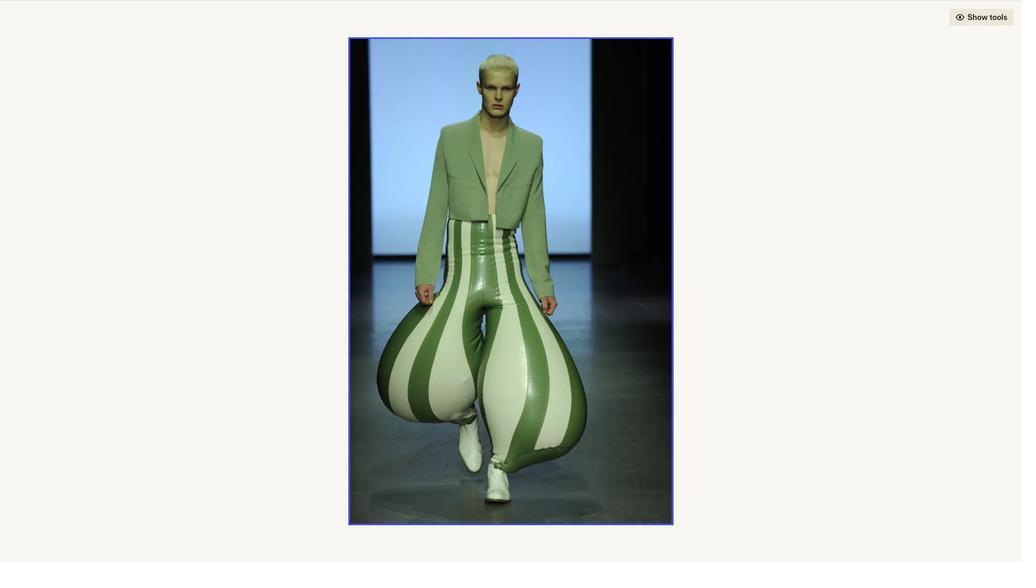 Task type: vqa. For each thing, say whether or not it's contained in the screenshot.
Comments
no



Task type: describe. For each thing, give the bounding box(es) containing it.
show
[[968, 13, 988, 22]]



Task type: locate. For each thing, give the bounding box(es) containing it.
show tools button
[[950, 9, 1014, 26]]

tools
[[990, 13, 1007, 22]]

show tools
[[968, 13, 1007, 22]]

None field
[[0, 0, 81, 12]]



